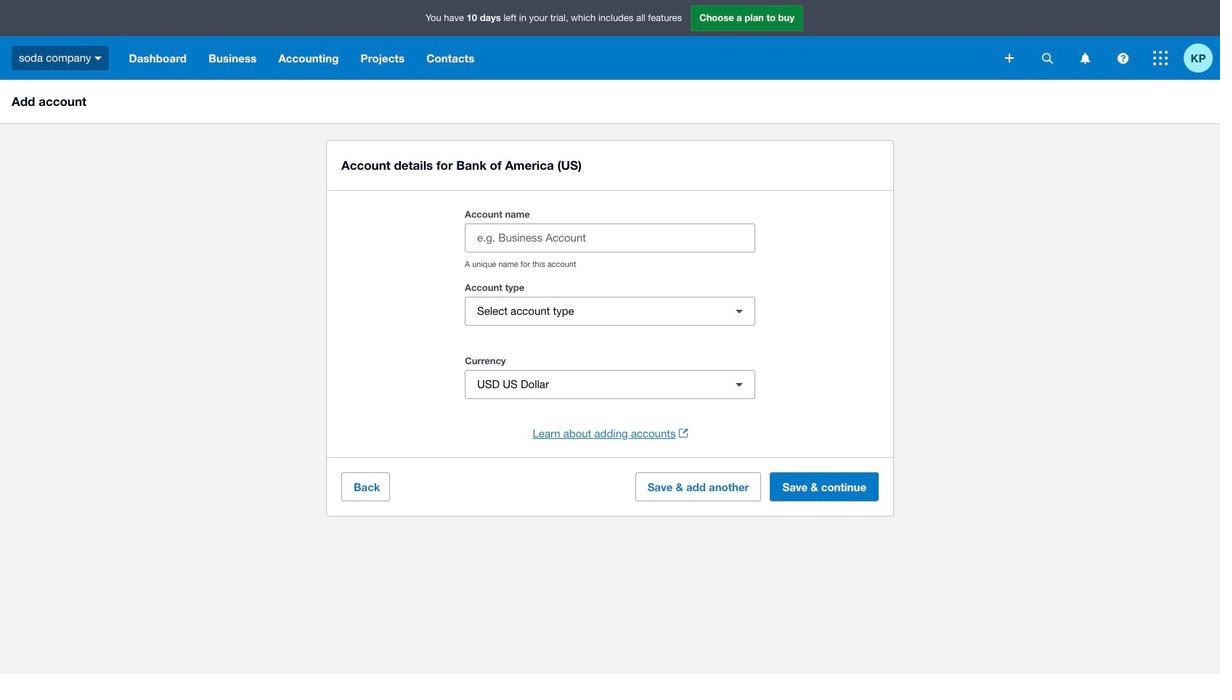 Task type: locate. For each thing, give the bounding box(es) containing it.
svg image
[[1042, 53, 1053, 64], [1081, 53, 1090, 64], [1005, 54, 1014, 62], [95, 56, 102, 60]]

0 horizontal spatial svg image
[[1118, 53, 1129, 64]]

banner
[[0, 0, 1220, 80]]

svg image
[[1154, 51, 1168, 65], [1118, 53, 1129, 64]]

1 horizontal spatial svg image
[[1154, 51, 1168, 65]]



Task type: describe. For each thing, give the bounding box(es) containing it.
e.g. Business Account field
[[466, 224, 755, 252]]



Task type: vqa. For each thing, say whether or not it's contained in the screenshot.
svg icon
yes



